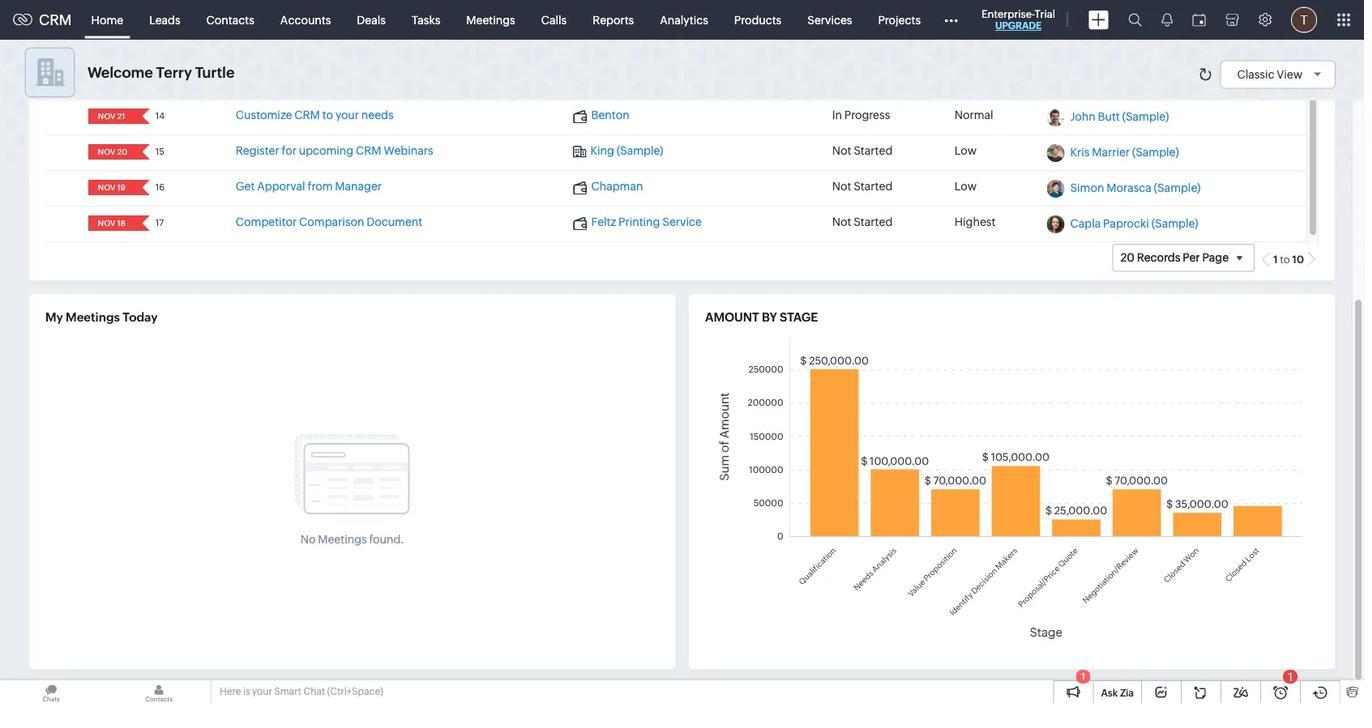 Task type: vqa. For each thing, say whether or not it's contained in the screenshot.
'In'
yes



Task type: locate. For each thing, give the bounding box(es) containing it.
projects link
[[866, 0, 934, 39]]

get apporval from manager link
[[236, 180, 382, 193]]

ask
[[1102, 688, 1118, 699]]

simon morasca (sample)
[[1071, 182, 1201, 195]]

(sample)
[[1123, 110, 1170, 123], [617, 145, 664, 157], [1133, 146, 1180, 159], [1154, 182, 1201, 195], [1152, 217, 1199, 230]]

0 vertical spatial low
[[955, 145, 977, 157]]

(sample) up simon morasca (sample)
[[1133, 146, 1180, 159]]

2 vertical spatial meetings
[[318, 534, 367, 547]]

your right the is
[[252, 687, 272, 698]]

not
[[833, 145, 852, 157], [833, 180, 852, 193], [833, 216, 852, 229]]

0 vertical spatial not started
[[833, 145, 893, 157]]

no
[[301, 534, 316, 547]]

not for (sample)
[[833, 145, 852, 157]]

1 horizontal spatial to
[[1281, 254, 1291, 266]]

1 horizontal spatial crm
[[295, 109, 320, 122]]

(sample) for simon morasca (sample)
[[1154, 182, 1201, 195]]

1 low from the top
[[955, 145, 977, 157]]

2 horizontal spatial crm
[[356, 145, 382, 157]]

not started for (sample)
[[833, 145, 893, 157]]

1
[[1274, 254, 1278, 266], [1289, 671, 1293, 684], [1082, 672, 1086, 682]]

(sample) for john butt (sample)
[[1123, 110, 1170, 123]]

meetings left calls link
[[467, 13, 516, 26]]

2 vertical spatial started
[[854, 216, 893, 229]]

webinars
[[384, 145, 433, 157]]

1 vertical spatial not
[[833, 180, 852, 193]]

not started
[[833, 145, 893, 157], [833, 180, 893, 193], [833, 216, 893, 229]]

2 horizontal spatial meetings
[[467, 13, 516, 26]]

welcome terry turtle
[[88, 64, 235, 81]]

(sample) right morasca
[[1154, 182, 1201, 195]]

low
[[955, 145, 977, 157], [955, 180, 977, 193]]

1 to 10
[[1274, 254, 1305, 266]]

to up upcoming
[[323, 109, 333, 122]]

low for kris marrier (sample)
[[955, 145, 977, 157]]

your
[[336, 109, 359, 122], [252, 687, 272, 698]]

my
[[45, 311, 63, 325]]

amount by stage
[[706, 311, 818, 325]]

0 vertical spatial your
[[336, 109, 359, 122]]

create menu image
[[1089, 10, 1109, 30]]

0 vertical spatial to
[[323, 109, 333, 122]]

accounts link
[[267, 0, 344, 39]]

3 not from the top
[[833, 216, 852, 229]]

3 started from the top
[[854, 216, 893, 229]]

service
[[663, 216, 702, 229]]

services
[[808, 13, 853, 26]]

(sample) right "paprocki"
[[1152, 217, 1199, 230]]

my meetings today
[[45, 311, 158, 325]]

kris marrier (sample) link
[[1071, 146, 1180, 159]]

1 vertical spatial not started
[[833, 180, 893, 193]]

0 horizontal spatial meetings
[[66, 311, 120, 325]]

1 vertical spatial low
[[955, 180, 977, 193]]

king (sample)
[[591, 145, 664, 157]]

0 vertical spatial meetings
[[467, 13, 516, 26]]

manager
[[335, 180, 382, 193]]

deals link
[[344, 0, 399, 39]]

chats image
[[0, 681, 102, 704]]

crm up for
[[295, 109, 320, 122]]

2 started from the top
[[854, 180, 893, 193]]

document
[[367, 216, 423, 229]]

classic
[[1238, 68, 1275, 81]]

None field
[[93, 109, 131, 124], [93, 145, 131, 160], [93, 180, 131, 196], [93, 216, 131, 231], [93, 109, 131, 124], [93, 145, 131, 160], [93, 180, 131, 196], [93, 216, 131, 231]]

normal
[[955, 109, 994, 122]]

1 not started from the top
[[833, 145, 893, 157]]

0 horizontal spatial crm
[[39, 12, 72, 28]]

crm down needs
[[356, 145, 382, 157]]

14
[[156, 111, 165, 121]]

marrier
[[1092, 146, 1130, 159]]

your left needs
[[336, 109, 359, 122]]

1 vertical spatial started
[[854, 180, 893, 193]]

0 vertical spatial started
[[854, 145, 893, 157]]

leads
[[149, 13, 181, 26]]

morasca
[[1107, 182, 1152, 195]]

meetings right no
[[318, 534, 367, 547]]

2 not from the top
[[833, 180, 852, 193]]

to left 10
[[1281, 254, 1291, 266]]

1 vertical spatial to
[[1281, 254, 1291, 266]]

meetings link
[[454, 0, 528, 39]]

not started for printing
[[833, 216, 893, 229]]

services link
[[795, 0, 866, 39]]

0 horizontal spatial your
[[252, 687, 272, 698]]

contacts
[[206, 13, 254, 26]]

started for (sample)
[[854, 145, 893, 157]]

profile image
[[1292, 7, 1318, 33]]

low up highest
[[955, 180, 977, 193]]

16
[[156, 183, 165, 193]]

benton link
[[573, 109, 630, 123]]

(sample) right butt
[[1123, 110, 1170, 123]]

terry
[[156, 64, 192, 81]]

projects
[[879, 13, 921, 26]]

in
[[833, 109, 843, 122]]

2 vertical spatial not started
[[833, 216, 893, 229]]

to
[[323, 109, 333, 122], [1281, 254, 1291, 266]]

classic view link
[[1238, 68, 1327, 81]]

turtle
[[195, 64, 235, 81]]

1 not from the top
[[833, 145, 852, 157]]

get apporval from manager
[[236, 180, 382, 193]]

0 vertical spatial not
[[833, 145, 852, 157]]

2 horizontal spatial 1
[[1289, 671, 1293, 684]]

3 not started from the top
[[833, 216, 893, 229]]

contacts image
[[108, 681, 210, 704]]

meetings right my
[[66, 311, 120, 325]]

1 horizontal spatial your
[[336, 109, 359, 122]]

1 vertical spatial meetings
[[66, 311, 120, 325]]

1 horizontal spatial meetings
[[318, 534, 367, 547]]

meetings
[[467, 13, 516, 26], [66, 311, 120, 325], [318, 534, 367, 547]]

feltz
[[592, 216, 616, 229]]

here is your smart chat (ctrl+space)
[[220, 687, 383, 698]]

2 vertical spatial not
[[833, 216, 852, 229]]

1 vertical spatial your
[[252, 687, 272, 698]]

king
[[591, 145, 615, 157]]

2 low from the top
[[955, 180, 977, 193]]

started
[[854, 145, 893, 157], [854, 180, 893, 193], [854, 216, 893, 229]]

(ctrl+space)
[[327, 687, 383, 698]]

(sample) for capla paprocki (sample)
[[1152, 217, 1199, 230]]

meetings for no meetings found.
[[318, 534, 367, 547]]

leads link
[[136, 0, 193, 39]]

search image
[[1129, 13, 1143, 27]]

1 vertical spatial crm
[[295, 109, 320, 122]]

(sample) for kris marrier (sample)
[[1133, 146, 1180, 159]]

crm left home
[[39, 12, 72, 28]]

feltz printing service
[[592, 216, 702, 229]]

products
[[735, 13, 782, 26]]

view
[[1277, 68, 1303, 81]]

needs
[[362, 109, 394, 122]]

chat
[[304, 687, 325, 698]]

products link
[[722, 0, 795, 39]]

low down normal
[[955, 145, 977, 157]]

1 started from the top
[[854, 145, 893, 157]]



Task type: describe. For each thing, give the bounding box(es) containing it.
upcoming
[[299, 145, 354, 157]]

tasks link
[[399, 0, 454, 39]]

register for upcoming crm webinars
[[236, 145, 433, 157]]

competitor comparison document link
[[236, 216, 423, 229]]

capla
[[1071, 217, 1101, 230]]

butt
[[1098, 110, 1120, 123]]

found.
[[369, 534, 404, 547]]

started for printing
[[854, 216, 893, 229]]

kris
[[1071, 146, 1090, 159]]

reports link
[[580, 0, 647, 39]]

home link
[[78, 0, 136, 39]]

not for printing
[[833, 216, 852, 229]]

here
[[220, 687, 241, 698]]

king (sample) link
[[573, 145, 664, 159]]

17
[[156, 218, 164, 228]]

15
[[156, 147, 164, 157]]

customize
[[236, 109, 292, 122]]

capla paprocki (sample)
[[1071, 217, 1199, 230]]

john butt (sample) link
[[1071, 110, 1170, 123]]

0 vertical spatial crm
[[39, 12, 72, 28]]

chapman link
[[573, 180, 643, 195]]

2 not started from the top
[[833, 180, 893, 193]]

classic view
[[1238, 68, 1303, 81]]

simon morasca (sample) link
[[1071, 182, 1201, 195]]

register
[[236, 145, 280, 157]]

by
[[762, 311, 777, 325]]

0 horizontal spatial 1
[[1082, 672, 1086, 682]]

(sample) right king
[[617, 145, 664, 157]]

calendar image
[[1193, 13, 1207, 26]]

in progress
[[833, 109, 891, 122]]

customize crm to your needs link
[[236, 109, 394, 122]]

is
[[243, 687, 250, 698]]

apporval
[[257, 180, 305, 193]]

for
[[282, 145, 297, 157]]

ask zia
[[1102, 688, 1134, 699]]

calls link
[[528, 0, 580, 39]]

no meetings found.
[[301, 534, 404, 547]]

contacts link
[[193, 0, 267, 39]]

smart
[[274, 687, 302, 698]]

deals
[[357, 13, 386, 26]]

low for simon morasca (sample)
[[955, 180, 977, 193]]

today
[[123, 311, 158, 325]]

enterprise-trial upgrade
[[982, 8, 1056, 31]]

benton
[[592, 109, 630, 122]]

meetings for my meetings today
[[66, 311, 120, 325]]

upgrade
[[996, 20, 1042, 31]]

signals element
[[1152, 0, 1183, 40]]

enterprise-
[[982, 8, 1035, 20]]

john butt (sample)
[[1071, 110, 1170, 123]]

analytics
[[660, 13, 709, 26]]

1 horizontal spatial 1
[[1274, 254, 1278, 266]]

printing
[[619, 216, 660, 229]]

10
[[1293, 254, 1305, 266]]

customize crm to your needs
[[236, 109, 394, 122]]

create menu element
[[1079, 0, 1119, 39]]

profile element
[[1282, 0, 1327, 39]]

crm link
[[13, 12, 72, 28]]

competitor comparison document
[[236, 216, 423, 229]]

stage
[[780, 311, 818, 325]]

highest
[[955, 216, 996, 229]]

from
[[308, 180, 333, 193]]

get
[[236, 180, 255, 193]]

0 horizontal spatial to
[[323, 109, 333, 122]]

calls
[[541, 13, 567, 26]]

amount
[[706, 311, 760, 325]]

Other Modules field
[[934, 7, 969, 33]]

home
[[91, 13, 123, 26]]

comparison
[[299, 216, 364, 229]]

feltz printing service link
[[573, 216, 702, 230]]

2 vertical spatial crm
[[356, 145, 382, 157]]

signals image
[[1162, 13, 1173, 27]]

analytics link
[[647, 0, 722, 39]]

welcome
[[88, 64, 153, 81]]

chapman
[[592, 180, 643, 193]]

search element
[[1119, 0, 1152, 40]]

register for upcoming crm webinars link
[[236, 145, 433, 157]]

trial
[[1035, 8, 1056, 20]]

simon
[[1071, 182, 1105, 195]]

tasks
[[412, 13, 441, 26]]

accounts
[[280, 13, 331, 26]]

paprocki
[[1104, 217, 1150, 230]]

zia
[[1121, 688, 1134, 699]]

kris marrier (sample)
[[1071, 146, 1180, 159]]

john
[[1071, 110, 1096, 123]]

capla paprocki (sample) link
[[1071, 217, 1199, 230]]



